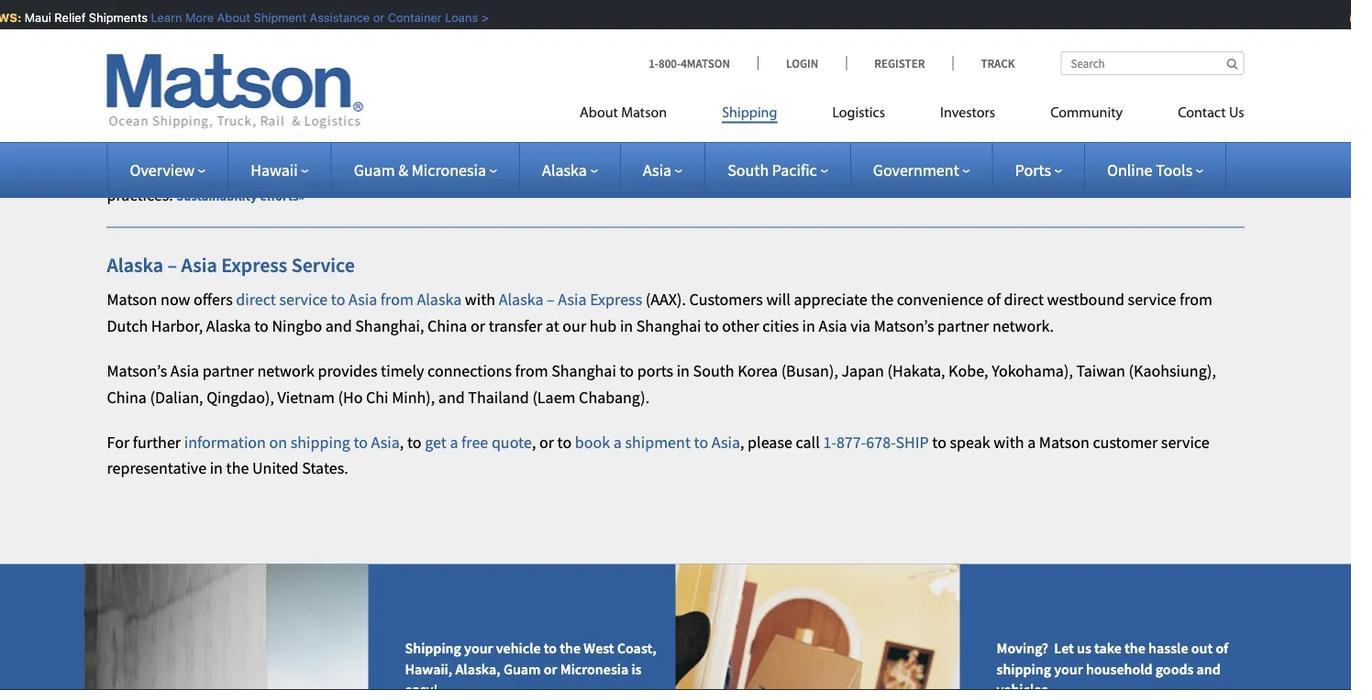 Task type: vqa. For each thing, say whether or not it's contained in the screenshot.
Check to the right
no



Task type: describe. For each thing, give the bounding box(es) containing it.
safe
[[582, 132, 610, 153]]

equipped
[[543, 106, 609, 127]]

3 , from the left
[[740, 432, 744, 453]]

a inside "to speak with a matson customer service representative in the united states."
[[1028, 432, 1036, 453]]

alaska up now
[[107, 253, 163, 278]]

to down customers
[[705, 317, 719, 337]]

sustainability efforts» link
[[176, 185, 305, 206]]

contact us
[[1178, 106, 1245, 121]]

efforts»
[[260, 189, 305, 205]]

1 horizontal spatial 1-
[[823, 432, 837, 453]]

at
[[107, 80, 121, 100]]

will
[[766, 290, 791, 311]]

0 horizontal spatial express
[[221, 253, 287, 278]]

blue matson logo with ocean, shipping, truck, rail and logistics written beneath it. image
[[107, 54, 364, 129]]

or up 2020.
[[368, 11, 380, 24]]

alaska – asia express service
[[107, 253, 355, 278]]

children playing with matson household shipping box. image
[[676, 565, 960, 691]]

loans
[[440, 11, 473, 24]]

at 3,220 and 3,500 teus, respectively, our aloha class and kanaloa class ships are matson's largest capacity and most fuel-efficient vessels. all are equipped with the latest in green technology, fuel-efficient hull design, environmentally safe double hull fuel tanks, freshwater ballast systems, and dual fuel engines designed to accommodate the use of new cleaner fuels. learn more about matson's investments in reducing its carbon footprint and other commitments to sustainable business practices.
[[107, 80, 1231, 206]]

shipping for shipping
[[722, 106, 777, 121]]

west
[[584, 641, 614, 659]]

us
[[1229, 106, 1245, 121]]

guam & micronesia
[[354, 160, 486, 180]]

in right asia "link"
[[684, 159, 697, 180]]

alaska link
[[542, 160, 598, 180]]

appreciate
[[794, 290, 868, 311]]

in right hub
[[620, 317, 633, 337]]

lurline
[[107, 35, 155, 56]]

overview link
[[130, 160, 206, 180]]

2 , from the left
[[532, 432, 536, 453]]

harbor,
[[151, 317, 203, 337]]

coast,
[[617, 641, 657, 659]]

or right quote
[[539, 432, 554, 453]]

(dalian,
[[150, 388, 203, 408]]

asia inside (aax). customers will appreciate the convenience of direct westbound service from dutch harbor, alaska to ningbo and shanghai, china or transfer at our hub in shanghai to other cities in asia via matson's partner network.
[[819, 317, 847, 337]]

0 horizontal spatial are
[[517, 106, 539, 127]]

(laem
[[532, 388, 576, 408]]

asia up the at
[[558, 290, 587, 311]]

matson's inside (aax). customers will appreciate the convenience of direct westbound service from dutch harbor, alaska to ningbo and shanghai, china or transfer at our hub in shanghai to other cities in asia via matson's partner network.
[[874, 317, 934, 337]]

sustainability efforts»
[[176, 189, 305, 205]]

to left get at the bottom left
[[407, 432, 422, 453]]

service up ningbo
[[279, 290, 328, 311]]

maui relief shipments
[[20, 11, 146, 24]]

customer
[[1093, 432, 1158, 453]]

and down more
[[158, 35, 185, 56]]

direct service to asia from alaska link
[[236, 290, 462, 311]]

and up all
[[476, 80, 502, 100]]

moving?
[[997, 641, 1049, 659]]

tools
[[1156, 160, 1193, 180]]

ports
[[637, 361, 673, 382]]

partner inside 'matson's asia partner network provides timely connections from shanghai to ports in south korea (busan), japan (hakata, kobe, yokohama), taiwan (kaohsiung), china (dalian, qingdao), vietnam (ho chi minh), and thailand (laem chabang).'
[[202, 361, 254, 382]]

now
[[161, 290, 190, 311]]

matson's down 3,220
[[107, 106, 167, 127]]

yokohama),
[[992, 361, 1073, 382]]

2 horizontal spatial class
[[565, 80, 601, 100]]

1 vertical spatial with
[[465, 290, 495, 311]]

of inside at 3,220 and 3,500 teus, respectively, our aloha class and kanaloa class ships are matson's largest capacity and most fuel-efficient vessels. all are equipped with the latest in green technology, fuel-efficient hull design, environmentally safe double hull fuel tanks, freshwater ballast systems, and dual fuel engines designed to accommodate the use of new cleaner fuels. learn more about matson's investments in reducing its carbon footprint and other commitments to sustainable business practices.
[[262, 159, 276, 180]]

1 vertical spatial matson
[[107, 290, 157, 311]]

in inside "to speak with a matson customer service representative in the united states."
[[210, 459, 223, 480]]

south inside 'matson's asia partner network provides timely connections from shanghai to ports in south korea (busan), japan (hakata, kobe, yokohama), taiwan (kaohsiung), china (dalian, qingdao), vietnam (ho chi minh), and thailand (laem chabang).'
[[693, 361, 734, 382]]

direct inside (aax). customers will appreciate the convenience of direct westbound service from dutch harbor, alaska to ningbo and shanghai, china or transfer at our hub in shanghai to other cities in asia via matson's partner network.
[[1004, 290, 1044, 311]]

2019,
[[596, 0, 633, 3]]

online tools
[[1107, 160, 1193, 180]]

0 vertical spatial south
[[728, 160, 769, 180]]

engines
[[1052, 132, 1105, 153]]

to down the service
[[331, 290, 345, 311]]

alaska up transfer
[[499, 290, 544, 311]]

on
[[269, 432, 287, 453]]

community link
[[1023, 97, 1151, 134]]

dutch
[[107, 317, 148, 337]]

minh),
[[392, 388, 435, 408]]

service inside (aax). customers will appreciate the convenience of direct westbound service from dutch harbor, alaska to ningbo and shanghai, china or transfer at our hub in shanghai to other cities in asia via matson's partner network.
[[1128, 290, 1176, 311]]

westbound
[[1047, 290, 1125, 311]]

use
[[235, 159, 259, 180]]

asia left please
[[712, 432, 740, 453]]

quote
[[492, 432, 532, 453]]

to inside 'matson's asia partner network provides timely connections from shanghai to ports in south korea (busan), japan (hakata, kobe, yokohama), taiwan (kaohsiung), china (dalian, qingdao), vietnam (ho chi minh), and thailand (laem chabang).'
[[620, 361, 634, 382]]

business
[[1171, 159, 1231, 180]]

to inside "to speak with a matson customer service representative in the united states."
[[932, 432, 947, 453]]

with inside "to speak with a matson customer service representative in the united states."
[[994, 432, 1024, 453]]

3,220
[[125, 80, 161, 100]]

asia up shanghai,
[[349, 290, 377, 311]]

login
[[786, 56, 819, 71]]

transfer
[[489, 317, 542, 337]]

learn inside at 3,220 and 3,500 teus, respectively, our aloha class and kanaloa class ships are matson's largest capacity and most fuel-efficient vessels. all are equipped with the latest in green technology, fuel-efficient hull design, environmentally safe double hull fuel tanks, freshwater ballast systems, and dual fuel engines designed to accommodate the use of new cleaner fuels. learn more about matson's investments in reducing its carbon footprint and other commitments to sustainable business practices.
[[407, 159, 446, 180]]

ports
[[1015, 160, 1051, 180]]

and up off
[[566, 0, 592, 3]]

car ready to be transported on matson ship. image
[[84, 565, 368, 691]]

(kaohsiung),
[[1129, 361, 1216, 382]]

and inside 'matson's asia partner network provides timely connections from shanghai to ports in south korea (busan), japan (hakata, kobe, yokohama), taiwan (kaohsiung), china (dalian, qingdao), vietnam (ho chi minh), and thailand (laem chabang).'
[[438, 388, 465, 408]]

and inside moving?  let us take the hassle out of shipping your household goods and vehicles.
[[1197, 661, 1221, 679]]

information on shipping to asia link
[[184, 432, 400, 453]]

taiwan
[[1077, 361, 1126, 382]]

sustainable
[[1089, 159, 1168, 180]]

government link
[[873, 160, 970, 180]]

partner inside (aax). customers will appreciate the convenience of direct westbound service from dutch harbor, alaska to ningbo and shanghai, china or transfer at our hub in shanghai to other cities in asia via matson's partner network.
[[938, 317, 989, 337]]

offers
[[194, 290, 233, 311]]

and down the investors on the right of the page
[[958, 132, 985, 153]]

china inside 'matson's asia partner network provides timely connections from shanghai to ports in south korea (busan), japan (hakata, kobe, yokohama), taiwan (kaohsiung), china (dalian, qingdao), vietnam (ho chi minh), and thailand (laem chabang).'
[[107, 388, 147, 408]]

assistance
[[305, 11, 365, 24]]

678-
[[866, 432, 896, 453]]

practices.
[[107, 185, 173, 206]]

top menu navigation
[[580, 97, 1245, 134]]

most
[[311, 106, 346, 127]]

1 direct from the left
[[236, 290, 276, 311]]

and down systems,
[[901, 159, 928, 180]]

container
[[383, 11, 437, 24]]

learn more about shipment assistance or container loans > link
[[146, 11, 484, 24]]

the inside moving?  let us take the hassle out of shipping your household goods and vehicles.
[[1125, 641, 1146, 659]]

4matson
[[681, 56, 730, 71]]

your inside moving?  let us take the hassle out of shipping your household goods and vehicles.
[[1054, 661, 1083, 679]]

other inside at 3,220 and 3,500 teus, respectively, our aloha class and kanaloa class ships are matson's largest capacity and most fuel-efficient vessels. all are equipped with the latest in green technology, fuel-efficient hull design, environmentally safe double hull fuel tanks, freshwater ballast systems, and dual fuel engines designed to accommodate the use of new cleaner fuels. learn more about matson's investments in reducing its carbon footprint and other commitments to sustainable business practices.
[[931, 159, 968, 180]]

search image
[[1227, 57, 1238, 69]]

about
[[489, 159, 530, 180]]

container/roll-
[[416, 8, 515, 29]]

0 horizontal spatial about
[[212, 11, 246, 24]]

asia up "offers"
[[181, 253, 217, 278]]

to right shipment
[[694, 432, 708, 453]]

1 horizontal spatial class
[[437, 80, 472, 100]]

to down engines
[[1071, 159, 1085, 180]]

thailand
[[468, 388, 529, 408]]

service inside "to speak with a matson customer service representative in the united states."
[[1161, 432, 1210, 453]]

&
[[398, 160, 408, 180]]

in 2018 and 2019, respectively, and kanaloa class combination container/roll-on, roll-off ("con-ro") ships lurline and matsonia in 2019 and 2020.
[[107, 0, 698, 56]]

matson inside top menu navigation
[[621, 106, 667, 121]]

online
[[1107, 160, 1153, 180]]

hub
[[590, 317, 617, 337]]

(aax). customers will appreciate the convenience of direct westbound service from dutch harbor, alaska to ningbo and shanghai, china or transfer at our hub in shanghai to other cities in asia via matson's partner network.
[[107, 290, 1213, 337]]

via
[[851, 317, 871, 337]]

shipping link
[[695, 97, 805, 134]]

off
[[569, 8, 587, 29]]

hassle
[[1149, 641, 1189, 659]]

to inside shipping your vehicle to the west coast, hawaii, alaska, guam or micronesia is easy!
[[544, 641, 557, 659]]

of for moving?  let us take the hassle out of shipping your household goods and vehicles.
[[1216, 641, 1229, 659]]

to down (ho
[[354, 432, 368, 453]]

hawaii
[[251, 160, 298, 180]]

1-877-678-ship link
[[823, 432, 929, 453]]

shipping for shipping your vehicle to the west coast, hawaii, alaska, guam or micronesia is easy!
[[405, 641, 461, 659]]

design,
[[412, 132, 462, 153]]

matson inside "to speak with a matson customer service representative in the united states."
[[1039, 432, 1090, 453]]

2020.
[[337, 35, 373, 56]]

green
[[165, 132, 204, 153]]

to left ningbo
[[254, 317, 269, 337]]

shipping your vehicle to the west coast, hawaii, alaska, guam or micronesia is easy!
[[405, 641, 657, 691]]

and up largest
[[165, 80, 191, 100]]

vessels.
[[440, 106, 493, 127]]

hawaii link
[[251, 160, 309, 180]]

in left 2019
[[254, 35, 267, 56]]

pacific
[[772, 160, 817, 180]]

0 vertical spatial fuel-
[[349, 106, 381, 127]]

matson now offers direct service to asia from alaska with alaska – asia express
[[107, 290, 642, 311]]

1 a from the left
[[450, 432, 458, 453]]

1 horizontal spatial efficient
[[381, 106, 437, 127]]

household
[[1086, 661, 1153, 679]]

take
[[1095, 641, 1122, 659]]

and inside (aax). customers will appreciate the convenience of direct westbound service from dutch harbor, alaska to ningbo and shanghai, china or transfer at our hub in shanghai to other cities in asia via matson's partner network.
[[325, 317, 352, 337]]

respectively, inside at 3,220 and 3,500 teus, respectively, our aloha class and kanaloa class ships are matson's largest capacity and most fuel-efficient vessels. all are equipped with the latest in green technology, fuel-efficient hull design, environmentally safe double hull fuel tanks, freshwater ballast systems, and dual fuel engines designed to accommodate the use of new cleaner fuels. learn more about matson's investments in reducing its carbon footprint and other commitments to sustainable business practices.
[[277, 80, 364, 100]]

moving?  let us take the hassle out of shipping your household goods and vehicles.
[[997, 641, 1229, 691]]

0 horizontal spatial 1-
[[649, 56, 659, 71]]



Task type: locate. For each thing, give the bounding box(es) containing it.
and left most
[[281, 106, 308, 127]]

0 horizontal spatial from
[[381, 290, 414, 311]]

about inside top menu navigation
[[580, 106, 618, 121]]

1 vertical spatial express
[[590, 290, 642, 311]]

2 vertical spatial of
[[1216, 641, 1229, 659]]

asia up (dalian,
[[170, 361, 199, 382]]

in
[[513, 0, 526, 3], [254, 35, 267, 56], [148, 132, 161, 153], [684, 159, 697, 180], [620, 317, 633, 337], [802, 317, 815, 337], [677, 361, 690, 382], [210, 459, 223, 480]]

0 horizontal spatial your
[[464, 641, 493, 659]]

shanghai inside 'matson's asia partner network provides timely connections from shanghai to ports in south korea (busan), japan (hakata, kobe, yokohama), taiwan (kaohsiung), china (dalian, qingdao), vietnam (ho chi minh), and thailand (laem chabang).'
[[552, 361, 616, 382]]

0 vertical spatial learn
[[146, 11, 177, 24]]

from up shanghai,
[[381, 290, 414, 311]]

with up double on the left top of the page
[[612, 106, 643, 127]]

asia down double on the left top of the page
[[643, 160, 672, 180]]

in up accommodate
[[148, 132, 161, 153]]

0 horizontal spatial shipping
[[291, 432, 350, 453]]

the inside (aax). customers will appreciate the convenience of direct westbound service from dutch harbor, alaska to ningbo and shanghai, china or transfer at our hub in shanghai to other cities in asia via matson's partner network.
[[871, 290, 894, 311]]

about up matsonia
[[212, 11, 246, 24]]

cities
[[763, 317, 799, 337]]

alaska down "offers"
[[206, 317, 251, 337]]

our right the at
[[563, 317, 586, 337]]

respectively, inside in 2018 and 2019, respectively, and kanaloa class combination container/roll-on, roll-off ("con-ro") ships lurline and matsonia in 2019 and 2020.
[[107, 8, 193, 29]]

matson left customer
[[1039, 432, 1090, 453]]

shipment
[[625, 432, 691, 453]]

about up safe
[[580, 106, 618, 121]]

timely
[[381, 361, 424, 382]]

alaska up shanghai,
[[417, 290, 462, 311]]

1 fuel from the left
[[695, 132, 721, 153]]

from for matson now offers direct service to asia from alaska with alaska – asia express
[[381, 290, 414, 311]]

express up "offers"
[[221, 253, 287, 278]]

0 horizontal spatial respectively,
[[107, 8, 193, 29]]

1 vertical spatial shipping
[[405, 641, 461, 659]]

2 horizontal spatial matson
[[1039, 432, 1090, 453]]

0 vertical spatial partner
[[938, 317, 989, 337]]

1- right call
[[823, 432, 837, 453]]

the left west
[[560, 641, 581, 659]]

1 vertical spatial guam
[[504, 661, 541, 679]]

chi
[[366, 388, 389, 408]]

online tools link
[[1107, 160, 1204, 180]]

0 vertical spatial respectively,
[[107, 8, 193, 29]]

partner down convenience
[[938, 317, 989, 337]]

1- down ro")
[[649, 56, 659, 71]]

1 horizontal spatial fuel
[[1022, 132, 1048, 153]]

ship
[[896, 432, 929, 453]]

0 vertical spatial are
[[644, 80, 666, 100]]

1 horizontal spatial other
[[931, 159, 968, 180]]

shipping inside shipping your vehicle to the west coast, hawaii, alaska, guam or micronesia is easy!
[[405, 641, 461, 659]]

reducing
[[701, 159, 761, 180]]

is
[[632, 661, 642, 679]]

0 vertical spatial of
[[262, 159, 276, 180]]

micronesia down design,
[[412, 160, 486, 180]]

investors
[[940, 106, 996, 121]]

of right use
[[262, 159, 276, 180]]

to right vehicle
[[544, 641, 557, 659]]

Search search field
[[1061, 51, 1245, 75]]

sustainability
[[176, 189, 257, 205]]

1 vertical spatial your
[[1054, 661, 1083, 679]]

0 horizontal spatial ,
[[400, 432, 404, 453]]

2 direct from the left
[[1004, 290, 1044, 311]]

1 horizontal spatial learn
[[407, 159, 446, 180]]

0 vertical spatial guam
[[354, 160, 395, 180]]

to left ports in the bottom left of the page
[[620, 361, 634, 382]]

1 vertical spatial micronesia
[[560, 661, 629, 679]]

0 vertical spatial matson
[[621, 106, 667, 121]]

1 horizontal spatial shanghai
[[636, 317, 701, 337]]

0 horizontal spatial guam
[[354, 160, 395, 180]]

2 horizontal spatial a
[[1028, 432, 1036, 453]]

a
[[450, 432, 458, 453], [614, 432, 622, 453], [1028, 432, 1036, 453]]

1 horizontal spatial a
[[614, 432, 622, 453]]

1 horizontal spatial express
[[590, 290, 642, 311]]

representative
[[107, 459, 207, 480]]

of inside moving?  let us take the hassle out of shipping your household goods and vehicles.
[[1216, 641, 1229, 659]]

0 horizontal spatial efficient
[[323, 132, 379, 153]]

its
[[765, 159, 781, 180]]

1 horizontal spatial with
[[612, 106, 643, 127]]

qingdao),
[[207, 388, 274, 408]]

guam inside shipping your vehicle to the west coast, hawaii, alaska, guam or micronesia is easy!
[[504, 661, 541, 679]]

the inside "to speak with a matson customer service representative in the united states."
[[226, 459, 249, 480]]

aloha
[[394, 80, 433, 100]]

of
[[262, 159, 276, 180], [987, 290, 1001, 311], [1216, 641, 1229, 659]]

accommodate
[[107, 159, 206, 180]]

1 horizontal spatial about
[[580, 106, 618, 121]]

hull up &
[[382, 132, 409, 153]]

0 horizontal spatial shipping
[[405, 641, 461, 659]]

further
[[133, 432, 181, 453]]

login link
[[758, 56, 846, 71]]

2 hull from the left
[[665, 132, 691, 153]]

1 vertical spatial about
[[580, 106, 618, 121]]

respectively, up most
[[277, 80, 364, 100]]

ships inside in 2018 and 2019, respectively, and kanaloa class combination container/roll-on, roll-off ("con-ro") ships lurline and matsonia in 2019 and 2020.
[[662, 8, 698, 29]]

1 vertical spatial fuel-
[[292, 132, 323, 153]]

from inside (aax). customers will appreciate the convenience of direct westbound service from dutch harbor, alaska to ningbo and shanghai, china or transfer at our hub in shanghai to other cities in asia via matson's partner network.
[[1180, 290, 1213, 311]]

track link
[[953, 56, 1015, 71]]

0 horizontal spatial ships
[[604, 80, 641, 100]]

0 vertical spatial shipping
[[291, 432, 350, 453]]

china up for
[[107, 388, 147, 408]]

shanghai down (aax).
[[636, 317, 701, 337]]

asia down chi
[[371, 432, 400, 453]]

more
[[449, 159, 485, 180]]

matson's down 'dutch'
[[107, 361, 167, 382]]

1 horizontal spatial ,
[[532, 432, 536, 453]]

matson's right via
[[874, 317, 934, 337]]

your inside shipping your vehicle to the west coast, hawaii, alaska, guam or micronesia is easy!
[[464, 641, 493, 659]]

0 vertical spatial shipping
[[722, 106, 777, 121]]

1 horizontal spatial from
[[515, 361, 548, 382]]

class up 2019
[[286, 8, 322, 29]]

other inside (aax). customers will appreciate the convenience of direct westbound service from dutch harbor, alaska to ningbo and shanghai, china or transfer at our hub in shanghai to other cities in asia via matson's partner network.
[[722, 317, 759, 337]]

about
[[212, 11, 246, 24], [580, 106, 618, 121]]

us
[[1077, 641, 1092, 659]]

1 horizontal spatial partner
[[938, 317, 989, 337]]

0 horizontal spatial fuel
[[695, 132, 721, 153]]

service
[[279, 290, 328, 311], [1128, 290, 1176, 311], [1161, 432, 1210, 453]]

our left aloha
[[367, 80, 391, 100]]

1 vertical spatial our
[[563, 317, 586, 337]]

direct right "offers"
[[236, 290, 276, 311]]

1 horizontal spatial your
[[1054, 661, 1083, 679]]

micronesia inside shipping your vehicle to the west coast, hawaii, alaska, guam or micronesia is easy!
[[560, 661, 629, 679]]

guam down vehicle
[[504, 661, 541, 679]]

alaska down safe
[[542, 160, 587, 180]]

1 vertical spatial are
[[517, 106, 539, 127]]

–
[[168, 253, 177, 278], [547, 290, 555, 311]]

micronesia down west
[[560, 661, 629, 679]]

or inside (aax). customers will appreciate the convenience of direct westbound service from dutch harbor, alaska to ningbo and shanghai, china or transfer at our hub in shanghai to other cities in asia via matson's partner network.
[[471, 317, 485, 337]]

1 vertical spatial kanaloa
[[506, 80, 562, 100]]

or left transfer
[[471, 317, 485, 337]]

0 horizontal spatial partner
[[202, 361, 254, 382]]

asia down appreciate
[[819, 317, 847, 337]]

of right out on the bottom of page
[[1216, 641, 1229, 659]]

matson up double on the left top of the page
[[621, 106, 667, 121]]

class inside in 2018 and 2019, respectively, and kanaloa class combination container/roll-on, roll-off ("con-ro") ships lurline and matsonia in 2019 and 2020.
[[286, 8, 322, 29]]

a right speak
[[1028, 432, 1036, 453]]

1 horizontal spatial direct
[[1004, 290, 1044, 311]]

1 vertical spatial learn
[[407, 159, 446, 180]]

class
[[286, 8, 322, 29], [437, 80, 472, 100], [565, 80, 601, 100]]

new
[[279, 159, 309, 180]]

0 horizontal spatial learn
[[146, 11, 177, 24]]

from inside 'matson's asia partner network provides timely connections from shanghai to ports in south korea (busan), japan (hakata, kobe, yokohama), taiwan (kaohsiung), china (dalian, qingdao), vietnam (ho chi minh), and thailand (laem chabang).'
[[515, 361, 548, 382]]

guam & micronesia link
[[354, 160, 497, 180]]

guam left &
[[354, 160, 395, 180]]

(busan),
[[781, 361, 838, 382]]

double
[[613, 132, 662, 153]]

1 horizontal spatial are
[[644, 80, 666, 100]]

and down the learn more about shipment assistance or container loans > 'link'
[[307, 35, 333, 56]]

1 vertical spatial partner
[[202, 361, 254, 382]]

0 horizontal spatial direct
[[236, 290, 276, 311]]

0 horizontal spatial class
[[286, 8, 322, 29]]

0 vertical spatial about
[[212, 11, 246, 24]]

kanaloa inside in 2018 and 2019, respectively, and kanaloa class combination container/roll-on, roll-off ("con-ro") ships lurline and matsonia in 2019 and 2020.
[[226, 8, 283, 29]]

0 horizontal spatial kanaloa
[[226, 8, 283, 29]]

0 vertical spatial 1-
[[649, 56, 659, 71]]

kanaloa inside at 3,220 and 3,500 teus, respectively, our aloha class and kanaloa class ships are matson's largest capacity and most fuel-efficient vessels. all are equipped with the latest in green technology, fuel-efficient hull design, environmentally safe double hull fuel tanks, freshwater ballast systems, and dual fuel engines designed to accommodate the use of new cleaner fuels. learn more about matson's investments in reducing its carbon footprint and other commitments to sustainable business practices.
[[506, 80, 562, 100]]

fuel up the ports
[[1022, 132, 1048, 153]]

our inside (aax). customers will appreciate the convenience of direct westbound service from dutch harbor, alaska to ningbo and shanghai, china or transfer at our hub in shanghai to other cities in asia via matson's partner network.
[[563, 317, 586, 337]]

overview
[[130, 160, 195, 180]]

shipping up tanks,
[[722, 106, 777, 121]]

your
[[464, 641, 493, 659], [1054, 661, 1083, 679]]

1 vertical spatial 1-
[[823, 432, 837, 453]]

0 horizontal spatial shanghai
[[552, 361, 616, 382]]

of for (aax). customers will appreciate the convenience of direct westbound service from dutch harbor, alaska to ningbo and shanghai, china or transfer at our hub in shanghai to other cities in asia via matson's partner network.
[[987, 290, 1001, 311]]

tanks,
[[724, 132, 766, 153]]

0 vertical spatial china
[[428, 317, 467, 337]]

ships inside at 3,220 and 3,500 teus, respectively, our aloha class and kanaloa class ships are matson's largest capacity and most fuel-efficient vessels. all are equipped with the latest in green technology, fuel-efficient hull design, environmentally safe double hull fuel tanks, freshwater ballast systems, and dual fuel engines designed to accommodate the use of new cleaner fuels. learn more about matson's investments in reducing its carbon footprint and other commitments to sustainable business practices.
[[604, 80, 641, 100]]

hull up asia "link"
[[665, 132, 691, 153]]

express
[[221, 253, 287, 278], [590, 290, 642, 311]]

speak
[[950, 432, 991, 453]]

from
[[381, 290, 414, 311], [1180, 290, 1213, 311], [515, 361, 548, 382]]

provides
[[318, 361, 378, 382]]

2 vertical spatial matson
[[1039, 432, 1090, 453]]

matson
[[621, 106, 667, 121], [107, 290, 157, 311], [1039, 432, 1090, 453]]

shipping
[[722, 106, 777, 121], [405, 641, 461, 659]]

0 horizontal spatial a
[[450, 432, 458, 453]]

shanghai inside (aax). customers will appreciate the convenience of direct westbound service from dutch harbor, alaska to ningbo and shanghai, china or transfer at our hub in shanghai to other cities in asia via matson's partner network.
[[636, 317, 701, 337]]

matson's asia partner network provides timely connections from shanghai to ports in south korea (busan), japan (hakata, kobe, yokohama), taiwan (kaohsiung), china (dalian, qingdao), vietnam (ho chi minh), and thailand (laem chabang).
[[107, 361, 1216, 408]]

shanghai
[[636, 317, 701, 337], [552, 361, 616, 382]]

and down connections
[[438, 388, 465, 408]]

0 horizontal spatial china
[[107, 388, 147, 408]]

customers
[[690, 290, 763, 311]]

to up tools
[[1175, 132, 1189, 153]]

2 horizontal spatial with
[[994, 432, 1024, 453]]

efficient
[[381, 106, 437, 127], [323, 132, 379, 153]]

1 vertical spatial ships
[[604, 80, 641, 100]]

1 vertical spatial of
[[987, 290, 1001, 311]]

matson's down safe
[[533, 159, 593, 180]]

for
[[107, 432, 129, 453]]

respectively,
[[107, 8, 193, 29], [277, 80, 364, 100]]

community
[[1051, 106, 1123, 121]]

connections
[[428, 361, 512, 382]]

,
[[400, 432, 404, 453], [532, 432, 536, 453], [740, 432, 744, 453]]

are down 800-
[[644, 80, 666, 100]]

1 horizontal spatial ships
[[662, 8, 698, 29]]

1 vertical spatial –
[[547, 290, 555, 311]]

footprint
[[836, 159, 898, 180]]

, left please
[[740, 432, 744, 453]]

1 hull from the left
[[382, 132, 409, 153]]

in down information
[[210, 459, 223, 480]]

and up matsonia
[[197, 8, 223, 29]]

designed
[[1109, 132, 1172, 153]]

(aax).
[[646, 290, 686, 311]]

goods
[[1156, 661, 1194, 679]]

1 vertical spatial south
[[693, 361, 734, 382]]

in up on,
[[513, 0, 526, 3]]

efficient down aloha
[[381, 106, 437, 127]]

– up now
[[168, 253, 177, 278]]

chabang).
[[579, 388, 650, 408]]

– up the at
[[547, 290, 555, 311]]

3 a from the left
[[1028, 432, 1036, 453]]

2 a from the left
[[614, 432, 622, 453]]

logistics
[[833, 106, 885, 121]]

fuel up reducing
[[695, 132, 721, 153]]

are right all
[[517, 106, 539, 127]]

0 vertical spatial express
[[221, 253, 287, 278]]

the inside shipping your vehicle to the west coast, hawaii, alaska, guam or micronesia is easy!
[[560, 641, 581, 659]]

matson's inside 'matson's asia partner network provides timely connections from shanghai to ports in south korea (busan), japan (hakata, kobe, yokohama), taiwan (kaohsiung), china (dalian, qingdao), vietnam (ho chi minh), and thailand (laem chabang).'
[[107, 361, 167, 382]]

south left korea
[[693, 361, 734, 382]]

, left get at the bottom left
[[400, 432, 404, 453]]

in right cities
[[802, 317, 815, 337]]

service right customer
[[1161, 432, 1210, 453]]

government
[[873, 160, 959, 180]]

alaska,
[[455, 661, 501, 679]]

1-
[[649, 56, 659, 71], [823, 432, 837, 453]]

1 horizontal spatial of
[[987, 290, 1001, 311]]

0 vertical spatial our
[[367, 80, 391, 100]]

0 horizontal spatial hull
[[382, 132, 409, 153]]

0 vertical spatial with
[[612, 106, 643, 127]]

, down (laem
[[532, 432, 536, 453]]

0 vertical spatial your
[[464, 641, 493, 659]]

1 vertical spatial other
[[722, 317, 759, 337]]

fuel- up 'new'
[[292, 132, 323, 153]]

2 fuel from the left
[[1022, 132, 1048, 153]]

to left the book
[[557, 432, 572, 453]]

of inside (aax). customers will appreciate the convenience of direct westbound service from dutch harbor, alaska to ningbo and shanghai, china or transfer at our hub in shanghai to other cities in asia via matson's partner network.
[[987, 290, 1001, 311]]

with right speak
[[994, 432, 1024, 453]]

other down systems,
[[931, 159, 968, 180]]

1 , from the left
[[400, 432, 404, 453]]

1 vertical spatial respectively,
[[277, 80, 364, 100]]

capacity
[[220, 106, 278, 127]]

2 horizontal spatial ,
[[740, 432, 744, 453]]

1 horizontal spatial fuel-
[[349, 106, 381, 127]]

shipping inside top menu navigation
[[722, 106, 777, 121]]

1 horizontal spatial hull
[[665, 132, 691, 153]]

0 vertical spatial kanaloa
[[226, 8, 283, 29]]

our inside at 3,220 and 3,500 teus, respectively, our aloha class and kanaloa class ships are matson's largest capacity and most fuel-efficient vessels. all are equipped with the latest in green technology, fuel-efficient hull design, environmentally safe double hull fuel tanks, freshwater ballast systems, and dual fuel engines designed to accommodate the use of new cleaner fuels. learn more about matson's investments in reducing its carbon footprint and other commitments to sustainable business practices.
[[367, 80, 391, 100]]

fuel-
[[349, 106, 381, 127], [292, 132, 323, 153]]

from for matson's asia partner network provides timely connections from shanghai to ports in south korea (busan), japan (hakata, kobe, yokohama), taiwan (kaohsiung), china (dalian, qingdao), vietnam (ho chi minh), and thailand (laem chabang).
[[515, 361, 548, 382]]

china up connections
[[428, 317, 467, 337]]

1 vertical spatial shipping
[[997, 661, 1051, 679]]

partner
[[938, 317, 989, 337], [202, 361, 254, 382]]

0 horizontal spatial fuel-
[[292, 132, 323, 153]]

south pacific link
[[728, 160, 828, 180]]

and down out on the bottom of page
[[1197, 661, 1221, 679]]

0 vertical spatial micronesia
[[412, 160, 486, 180]]

the right appreciate
[[871, 290, 894, 311]]

0 vertical spatial shanghai
[[636, 317, 701, 337]]

0 vertical spatial efficient
[[381, 106, 437, 127]]

asia inside 'matson's asia partner network provides timely connections from shanghai to ports in south korea (busan), japan (hakata, kobe, yokohama), taiwan (kaohsiung), china (dalian, qingdao), vietnam (ho chi minh), and thailand (laem chabang).'
[[170, 361, 199, 382]]

information
[[184, 432, 266, 453]]

with up transfer
[[465, 290, 495, 311]]

shipping inside moving?  let us take the hassle out of shipping your household goods and vehicles.
[[997, 661, 1051, 679]]

on,
[[515, 8, 537, 29]]

1 horizontal spatial micronesia
[[560, 661, 629, 679]]

shanghai up (laem
[[552, 361, 616, 382]]

a right the book
[[614, 432, 622, 453]]

1 horizontal spatial our
[[563, 317, 586, 337]]

the up "household"
[[1125, 641, 1146, 659]]

0 vertical spatial other
[[931, 159, 968, 180]]

to right ship
[[932, 432, 947, 453]]

the up double on the left top of the page
[[646, 106, 669, 127]]

of up network.
[[987, 290, 1001, 311]]

vehicles.
[[997, 682, 1052, 691]]

class up vessels.
[[437, 80, 472, 100]]

from up (laem
[[515, 361, 548, 382]]

3,500
[[195, 80, 232, 100]]

0 horizontal spatial of
[[262, 159, 276, 180]]

learn
[[146, 11, 177, 24], [407, 159, 446, 180]]

1 horizontal spatial guam
[[504, 661, 541, 679]]

None search field
[[1061, 51, 1245, 75]]

in right ports in the bottom left of the page
[[677, 361, 690, 382]]

shanghai,
[[355, 317, 424, 337]]

china inside (aax). customers will appreciate the convenience of direct westbound service from dutch harbor, alaska to ningbo and shanghai, china or transfer at our hub in shanghai to other cities in asia via matson's partner network.
[[428, 317, 467, 337]]

matsonia
[[188, 35, 251, 56]]

learn more about shipment assistance or container loans >
[[146, 11, 484, 24]]

kanaloa
[[226, 8, 283, 29], [506, 80, 562, 100]]

service right westbound
[[1128, 290, 1176, 311]]

south
[[728, 160, 769, 180], [693, 361, 734, 382]]

1 horizontal spatial kanaloa
[[506, 80, 562, 100]]

kanaloa up 2019
[[226, 8, 283, 29]]

alaska inside (aax). customers will appreciate the convenience of direct westbound service from dutch harbor, alaska to ningbo and shanghai, china or transfer at our hub in shanghai to other cities in asia via matson's partner network.
[[206, 317, 251, 337]]

your down us
[[1054, 661, 1083, 679]]

alaska – asia express link
[[499, 290, 642, 311]]

0 horizontal spatial –
[[168, 253, 177, 278]]

partner up qingdao),
[[202, 361, 254, 382]]

easy!
[[405, 682, 438, 691]]

with inside at 3,220 and 3,500 teus, respectively, our aloha class and kanaloa class ships are matson's largest capacity and most fuel-efficient vessels. all are equipped with the latest in green technology, fuel-efficient hull design, environmentally safe double hull fuel tanks, freshwater ballast systems, and dual fuel engines designed to accommodate the use of new cleaner fuels. learn more about matson's investments in reducing its carbon footprint and other commitments to sustainable business practices.
[[612, 106, 643, 127]]

0 horizontal spatial with
[[465, 290, 495, 311]]

or inside shipping your vehicle to the west coast, hawaii, alaska, guam or micronesia is easy!
[[544, 661, 557, 679]]

0 horizontal spatial our
[[367, 80, 391, 100]]

shipping up vehicles.
[[997, 661, 1051, 679]]

1 horizontal spatial –
[[547, 290, 555, 311]]

and
[[566, 0, 592, 3], [197, 8, 223, 29], [158, 35, 185, 56], [307, 35, 333, 56], [165, 80, 191, 100], [476, 80, 502, 100], [281, 106, 308, 127], [958, 132, 985, 153], [901, 159, 928, 180], [325, 317, 352, 337], [438, 388, 465, 408], [1197, 661, 1221, 679]]

0 vertical spatial –
[[168, 253, 177, 278]]

ships
[[662, 8, 698, 29], [604, 80, 641, 100]]

the left use
[[209, 159, 232, 180]]

in inside 'matson's asia partner network provides timely connections from shanghai to ports in south korea (busan), japan (hakata, kobe, yokohama), taiwan (kaohsiung), china (dalian, qingdao), vietnam (ho chi minh), and thailand (laem chabang).'
[[677, 361, 690, 382]]

with
[[612, 106, 643, 127], [465, 290, 495, 311], [994, 432, 1024, 453]]



